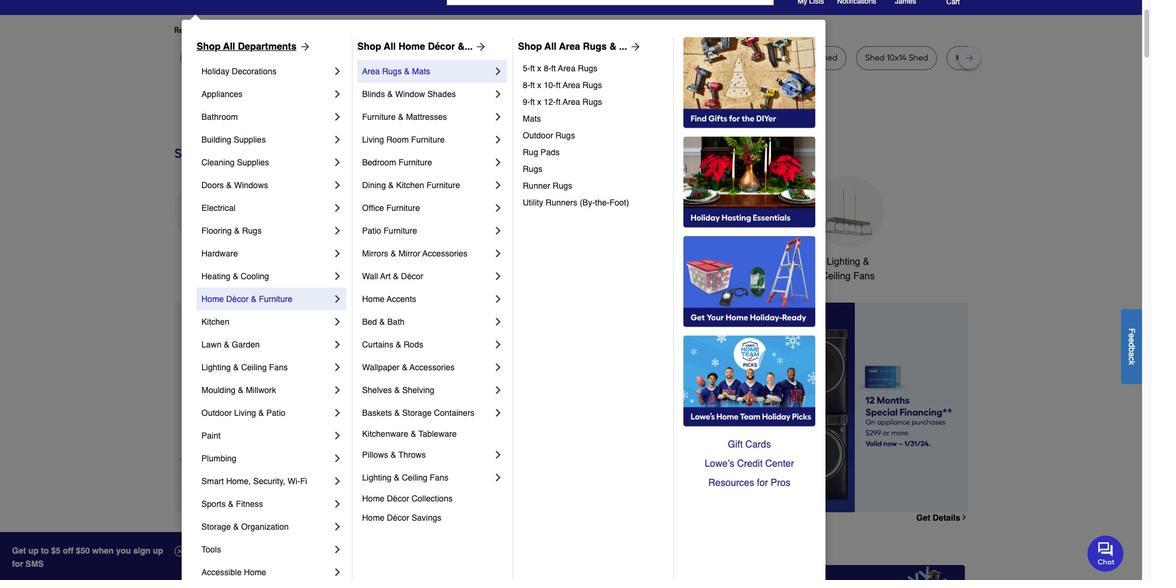 Task type: describe. For each thing, give the bounding box(es) containing it.
chevron right image for accessible
[[332, 567, 344, 579]]

area for 5-ft x 8-ft area rugs
[[558, 64, 576, 73]]

shed 10x14 shed
[[865, 53, 929, 63]]

chevron right image for holiday decorations
[[332, 65, 344, 77]]

rugs inside "link"
[[583, 80, 602, 90]]

rugs up the hardware link
[[242, 226, 262, 236]]

scroll to item #2 image
[[648, 491, 677, 496]]

baskets & storage containers link
[[362, 402, 492, 425]]

0 horizontal spatial mats
[[412, 67, 430, 76]]

door
[[371, 53, 390, 63]]

great
[[219, 534, 263, 553]]

chevron right image for home accents
[[492, 293, 504, 305]]

rods
[[404, 340, 423, 350]]

rugs down rug
[[523, 164, 543, 174]]

furniture & mattresses
[[362, 112, 447, 122]]

shades
[[428, 89, 456, 99]]

rugs up runners
[[553, 181, 572, 191]]

doors & windows link
[[202, 174, 332, 197]]

baskets & storage containers
[[362, 408, 475, 418]]

gift
[[728, 440, 743, 450]]

get details link
[[917, 513, 968, 523]]

foot)
[[610, 198, 629, 208]]

0 vertical spatial accessories
[[423, 249, 468, 259]]

chevron right image for moulding & millwork
[[332, 384, 344, 396]]

smart home, security, wi-fi
[[202, 477, 307, 486]]

building supplies link
[[202, 128, 332, 151]]

details
[[933, 513, 961, 523]]

you for recommended searches for you
[[283, 25, 297, 35]]

c
[[1128, 357, 1137, 361]]

chevron right image for area
[[492, 65, 504, 77]]

area for 9-ft x 12-ft area rugs
[[563, 97, 580, 107]]

4 shed from the left
[[909, 53, 929, 63]]

shelves & shelving
[[362, 386, 435, 395]]

& for lighting & ceiling fans link related to chevron right icon corresponding to lighting & ceiling fans
[[394, 473, 400, 483]]

lighting & ceiling fans link for chevron right image related to lighting
[[202, 356, 332, 379]]

office furniture link
[[362, 197, 492, 220]]

ceiling for lighting & ceiling fans link related to chevron right icon corresponding to lighting & ceiling fans
[[402, 473, 428, 483]]

chevron right image for lighting
[[332, 362, 344, 374]]

mirrors & mirror accessories link
[[362, 242, 492, 265]]

get up to 2 free select tools or batteries when you buy 1 with select purchases. image
[[177, 565, 427, 581]]

paint link
[[202, 425, 332, 447]]

curtains & rods link
[[362, 333, 492, 356]]

office
[[362, 203, 384, 213]]

for up door
[[377, 25, 388, 35]]

lighting inside button
[[827, 257, 861, 267]]

cleaning
[[202, 158, 235, 167]]

mats link
[[523, 110, 665, 127]]

& for blinds & window shades link on the top
[[387, 89, 393, 99]]

recommended searches for you heading
[[174, 25, 968, 37]]

& for furniture & mattresses link
[[398, 112, 404, 122]]

bedroom furniture link
[[362, 151, 492, 174]]

doors & windows
[[202, 181, 268, 190]]

ft left '12-'
[[530, 97, 535, 107]]

holiday hosting essentials. image
[[684, 137, 816, 228]]

deals
[[268, 534, 312, 553]]

wi-
[[288, 477, 300, 486]]

& for heating & cooling link at the left top of page
[[233, 272, 238, 281]]

& for kitchenware & tableware "link"
[[411, 429, 416, 439]]

& for sports & fitness 'link'
[[228, 500, 234, 509]]

& for mirrors & mirror accessories link
[[391, 249, 396, 259]]

décor inside wall art & décor link
[[401, 272, 424, 281]]

chevron right image for wall
[[492, 270, 504, 282]]

chevron right image for kitchen
[[332, 316, 344, 328]]

supplies for cleaning supplies
[[237, 158, 269, 167]]

home décor collections link
[[362, 489, 504, 509]]

arrow right image for shop all home décor &...
[[473, 41, 487, 53]]

chevron right image for pillows
[[492, 449, 504, 461]]

0 vertical spatial kitchen
[[396, 181, 424, 190]]

decorations for holiday
[[232, 67, 277, 76]]

furniture down heating & cooling link at the left top of page
[[259, 294, 293, 304]]

outdoor rugs link
[[523, 127, 665, 144]]

for up departments
[[271, 25, 282, 35]]

throws
[[399, 450, 426, 460]]

shop for shop all area rugs & ...
[[518, 41, 542, 52]]

living inside living room furniture "link"
[[362, 135, 384, 145]]

chevron right image for office furniture
[[492, 202, 504, 214]]

ft up 10-
[[551, 64, 556, 73]]

& for dining & kitchen furniture link
[[388, 181, 394, 190]]

chevron right image for mirrors & mirror accessories
[[492, 248, 504, 260]]

x for 8-
[[537, 64, 542, 73]]

toilet
[[519, 53, 539, 63]]

shop all home décor &...
[[357, 41, 473, 52]]

1 vertical spatial storage
[[202, 522, 231, 532]]

accessible home
[[202, 568, 266, 578]]

9-ft x 12-ft area rugs
[[523, 97, 602, 107]]

...
[[619, 41, 627, 52]]

runner
[[523, 181, 551, 191]]

you for more suggestions for you
[[390, 25, 404, 35]]

10x14
[[887, 53, 907, 63]]

x for 12-
[[537, 97, 542, 107]]

arrow right image for shop all area rugs & ...
[[627, 41, 642, 53]]

up to 25 percent off select small appliances. image
[[446, 565, 696, 581]]

shop for shop all home décor &...
[[357, 41, 381, 52]]

furniture down bedroom furniture link
[[427, 181, 460, 190]]

mirrors & mirror accessories
[[362, 249, 468, 259]]

accessible
[[202, 568, 242, 578]]

smart for smart home
[[730, 257, 756, 267]]

accents
[[387, 294, 416, 304]]

rugs down quikrete
[[578, 64, 598, 73]]

ft down "toilet"
[[530, 64, 535, 73]]

outdoor for outdoor living & patio
[[202, 408, 232, 418]]

area rugs & mats link
[[362, 60, 492, 83]]

all for area
[[545, 41, 557, 52]]

chevron right image for cleaning
[[332, 157, 344, 169]]

fans for lighting & ceiling fans link corresponding to chevron right image related to lighting
[[269, 363, 288, 372]]

pillows & throws link
[[362, 444, 492, 467]]

outdoor rugs
[[523, 131, 575, 140]]

outdoor living & patio
[[202, 408, 286, 418]]

you
[[116, 546, 131, 556]]

1 vertical spatial arrow right image
[[946, 408, 958, 420]]

holiday decorations
[[202, 67, 277, 76]]

9-ft x 12-ft area rugs link
[[523, 94, 665, 110]]

chevron right image for blinds
[[492, 88, 504, 100]]

bathroom inside button
[[645, 257, 687, 267]]

kitchen for kitchen
[[202, 317, 230, 327]]

home décor & furniture link
[[202, 288, 332, 311]]

1 vertical spatial accessories
[[410, 363, 455, 372]]

&...
[[458, 41, 473, 52]]

shop all departments
[[197, 41, 297, 52]]

décor for home décor savings
[[387, 513, 409, 523]]

furniture up mirror
[[384, 226, 417, 236]]

lighting for lighting & ceiling fans link related to chevron right icon corresponding to lighting & ceiling fans
[[362, 473, 392, 483]]

fitness
[[236, 500, 263, 509]]

chevron right image for storage & organization
[[332, 521, 344, 533]]

lighting & ceiling fans for lighting & ceiling fans link related to chevron right icon corresponding to lighting & ceiling fans
[[362, 473, 449, 483]]

door interior
[[371, 53, 419, 63]]

patio inside patio furniture link
[[362, 226, 381, 236]]

hardie board
[[627, 53, 677, 63]]

shed for shed outdoor storage
[[705, 53, 724, 63]]

paint
[[202, 431, 221, 441]]

up to 35 percent off select grills and accessories. image
[[716, 565, 966, 581]]

0 vertical spatial appliances
[[202, 89, 243, 99]]

cards
[[746, 440, 771, 450]]

rugs up "shop 25 days of deals by category" image at the top of page
[[556, 131, 575, 140]]

tools
[[202, 545, 221, 555]]

chevron right image inside get details link
[[961, 514, 968, 522]]

christmas decorations button
[[357, 176, 429, 284]]

chevron right image for building
[[332, 134, 344, 146]]

up to 30 percent off select major appliances. plus, save up to an extra $750 on major appliances. image
[[387, 303, 968, 513]]

christmas
[[371, 257, 414, 267]]

wall
[[362, 272, 378, 281]]

8-ft x 10-ft area rugs
[[523, 80, 602, 90]]

1 e from the top
[[1128, 333, 1137, 338]]

storage & organization link
[[202, 516, 332, 539]]

chevron right image for flooring
[[332, 225, 344, 237]]

lowe's home team holiday picks. image
[[684, 336, 816, 427]]

& for shelves & shelving link
[[394, 386, 400, 395]]

shop 25 days of deals by category image
[[174, 143, 968, 163]]

ft down 5-ft x 8-ft area rugs
[[556, 80, 561, 90]]

departments
[[238, 41, 297, 52]]

hardie
[[627, 53, 652, 63]]

wallpaper & accessories
[[362, 363, 455, 372]]

furniture inside "link"
[[411, 135, 445, 145]]

more for more suggestions for you
[[307, 25, 327, 35]]

25 days of deals. don't miss deals every day. same-day delivery on in-stock orders placed by 2 p m. image
[[174, 303, 368, 513]]

pros
[[771, 478, 791, 489]]

kitchen link
[[202, 311, 332, 333]]

area down door
[[362, 67, 380, 76]]

heating & cooling
[[202, 272, 269, 281]]

Search Query text field
[[447, 0, 720, 5]]

1 horizontal spatial mats
[[523, 114, 541, 124]]

shop all area rugs & ...
[[518, 41, 627, 52]]

accessible home link
[[202, 561, 332, 581]]

building supplies
[[202, 135, 266, 145]]

chevron right image for shelves & shelving
[[492, 384, 504, 396]]

refrigerator
[[446, 53, 492, 63]]

shelves
[[362, 386, 392, 395]]

8- inside "link"
[[523, 80, 530, 90]]

12-
[[544, 97, 556, 107]]

bed
[[362, 317, 377, 327]]

& for storage & organization link
[[233, 522, 239, 532]]

& for the lawn & garden link
[[224, 340, 230, 350]]

containers
[[434, 408, 475, 418]]

plumbing
[[202, 454, 237, 464]]

supplies for building supplies
[[234, 135, 266, 145]]

savings
[[412, 513, 442, 523]]

wall art & décor
[[362, 272, 424, 281]]



Task type: vqa. For each thing, say whether or not it's contained in the screenshot.
the middle Kitchen
yes



Task type: locate. For each thing, give the bounding box(es) containing it.
accessories down the curtains & rods link
[[410, 363, 455, 372]]

2 vertical spatial ceiling
[[402, 473, 428, 483]]

1 horizontal spatial get
[[917, 513, 931, 523]]

get up sms
[[12, 546, 26, 556]]

utility runners (by-the-foot)
[[523, 198, 629, 208]]

lighting & ceiling fans link up collections
[[362, 467, 492, 489]]

utility
[[523, 198, 544, 208]]

decorations inside christmas decorations button
[[367, 271, 418, 282]]

you up shop all home décor &...
[[390, 25, 404, 35]]

living
[[362, 135, 384, 145], [234, 408, 256, 418]]

b
[[1128, 347, 1137, 352]]

rugs up the 'mats' link
[[583, 97, 602, 107]]

& inside 'link'
[[258, 408, 264, 418]]

chevron right image for hardware
[[332, 248, 344, 260]]

arrow right image inside 'shop all home décor &...' "link"
[[473, 41, 487, 53]]

living down moulding & millwork
[[234, 408, 256, 418]]

patio down office
[[362, 226, 381, 236]]

area inside "link"
[[563, 80, 580, 90]]

lighting & ceiling fans button
[[812, 176, 884, 284]]

chevron right image for bed
[[492, 316, 504, 328]]

2 horizontal spatial all
[[545, 41, 557, 52]]

sports & fitness link
[[202, 493, 332, 516]]

1 horizontal spatial lighting & ceiling fans link
[[362, 467, 492, 489]]

x left '12-'
[[537, 97, 542, 107]]

0 vertical spatial x
[[537, 64, 542, 73]]

1 horizontal spatial storage
[[402, 408, 432, 418]]

décor for home décor collections
[[387, 494, 409, 504]]

kitchen inside button
[[449, 257, 481, 267]]

x left 10-
[[537, 80, 542, 90]]

x inside "link"
[[537, 80, 542, 90]]

9-
[[523, 97, 530, 107]]

x for 10-
[[537, 80, 542, 90]]

1 vertical spatial outdoor
[[202, 408, 232, 418]]

storage up kitchenware & tableware
[[402, 408, 432, 418]]

0 vertical spatial patio
[[362, 226, 381, 236]]

storage
[[761, 53, 791, 63]]

shop down recommended on the left top of the page
[[197, 41, 221, 52]]

décor down 'home décor collections' on the left of the page
[[387, 513, 409, 523]]

up right sign
[[153, 546, 163, 556]]

bathroom button
[[630, 176, 702, 269]]

3 shed from the left
[[865, 53, 885, 63]]

credit
[[737, 459, 763, 470]]

get left details
[[917, 513, 931, 523]]

1 arrow right image from the left
[[473, 41, 487, 53]]

for
[[271, 25, 282, 35], [377, 25, 388, 35], [757, 478, 768, 489], [12, 560, 23, 569]]

decorations for christmas
[[367, 271, 418, 282]]

1 horizontal spatial 8-
[[544, 64, 551, 73]]

lawn & garden link
[[202, 333, 332, 356]]

chevron right image for sports & fitness
[[332, 498, 344, 510]]

kitchenware & tableware link
[[362, 425, 504, 444]]

home inside button
[[759, 257, 784, 267]]

2 horizontal spatial lighting & ceiling fans
[[822, 257, 875, 282]]

d
[[1128, 343, 1137, 347]]

1 vertical spatial supplies
[[237, 158, 269, 167]]

1 horizontal spatial more
[[307, 25, 327, 35]]

recommended searches for you
[[174, 25, 297, 35]]

furniture up 'dining & kitchen furniture'
[[399, 158, 432, 167]]

0 horizontal spatial shop
[[197, 41, 221, 52]]

a
[[1128, 352, 1137, 357]]

chevron right image for lighting & ceiling fans
[[492, 472, 504, 484]]

0 horizontal spatial living
[[234, 408, 256, 418]]

shop up door
[[357, 41, 381, 52]]

accessories down patio furniture link
[[423, 249, 468, 259]]

fi
[[300, 477, 307, 486]]

bedroom furniture
[[362, 158, 432, 167]]

supplies up cleaning supplies on the top of the page
[[234, 135, 266, 145]]

1 horizontal spatial decorations
[[367, 271, 418, 282]]

& for baskets & storage containers link
[[394, 408, 400, 418]]

3 x from the top
[[537, 97, 542, 107]]

shelves & shelving link
[[362, 379, 492, 402]]

more up accessible
[[174, 534, 214, 553]]

1 vertical spatial lighting
[[202, 363, 231, 372]]

lighting & ceiling fans link up millwork
[[202, 356, 332, 379]]

décor up home décor savings
[[387, 494, 409, 504]]

0 horizontal spatial get
[[12, 546, 26, 556]]

lighting & ceiling fans for lighting & ceiling fans link corresponding to chevron right image related to lighting
[[202, 363, 288, 372]]

8- up 10-
[[544, 64, 551, 73]]

1 horizontal spatial arrow right image
[[627, 41, 642, 53]]

chat invite button image
[[1088, 535, 1125, 572]]

0 horizontal spatial storage
[[202, 522, 231, 532]]

0 horizontal spatial lighting & ceiling fans link
[[202, 356, 332, 379]]

get inside the get up to $5 off $50 when you sign up for sms
[[12, 546, 26, 556]]

decorations down 'shop all departments' link
[[232, 67, 277, 76]]

smart inside button
[[730, 257, 756, 267]]

chevron right image for wallpaper & accessories
[[492, 362, 504, 374]]

$5
[[51, 546, 61, 556]]

0 vertical spatial decorations
[[232, 67, 277, 76]]

shed left 10x14
[[865, 53, 885, 63]]

living up bedroom at the left
[[362, 135, 384, 145]]

2 horizontal spatial ceiling
[[822, 271, 851, 282]]

area up '8-ft x 10-ft area rugs'
[[558, 64, 576, 73]]

kitchen for kitchen faucets
[[449, 257, 481, 267]]

1 vertical spatial more
[[174, 534, 214, 553]]

cleaning supplies
[[202, 158, 269, 167]]

1 horizontal spatial all
[[384, 41, 396, 52]]

appliances up heating
[[187, 257, 234, 267]]

all for home
[[384, 41, 396, 52]]

patio
[[362, 226, 381, 236], [266, 408, 286, 418]]

home décor savings
[[362, 513, 442, 523]]

for left sms
[[12, 560, 23, 569]]

0 vertical spatial living
[[362, 135, 384, 145]]

storage down the sports
[[202, 522, 231, 532]]

0 horizontal spatial arrow right image
[[297, 41, 311, 53]]

garden
[[232, 340, 260, 350]]

0 horizontal spatial arrow right image
[[473, 41, 487, 53]]

all for departments
[[223, 41, 235, 52]]

e up b
[[1128, 338, 1137, 343]]

& for 'bed & bath' link
[[380, 317, 385, 327]]

lighting & ceiling fans inside button
[[822, 257, 875, 282]]

décor inside home décor savings link
[[387, 513, 409, 523]]

get for get details
[[917, 513, 931, 523]]

1 horizontal spatial arrow right image
[[946, 408, 958, 420]]

0 vertical spatial lighting & ceiling fans link
[[202, 356, 332, 379]]

runner rugs
[[523, 181, 572, 191]]

1 horizontal spatial bathroom
[[645, 257, 687, 267]]

2 vertical spatial lighting
[[362, 473, 392, 483]]

2 horizontal spatial fans
[[854, 271, 875, 282]]

0 vertical spatial fans
[[854, 271, 875, 282]]

arrow left image
[[397, 408, 409, 420]]

kitchen left faucets
[[449, 257, 481, 267]]

0 vertical spatial smart
[[730, 257, 756, 267]]

sports
[[202, 500, 226, 509]]

décor inside home décor & furniture link
[[226, 294, 249, 304]]

curtains & rods
[[362, 340, 423, 350]]

rugs down door interior
[[382, 67, 402, 76]]

you up departments
[[283, 25, 297, 35]]

patio down moulding & millwork link
[[266, 408, 286, 418]]

pads
[[541, 148, 560, 157]]

0 vertical spatial lighting & ceiling fans
[[822, 257, 875, 282]]

blinds
[[362, 89, 385, 99]]

0 horizontal spatial more
[[174, 534, 214, 553]]

smart for smart home, security, wi-fi
[[202, 477, 224, 486]]

1 horizontal spatial smart
[[730, 257, 756, 267]]

0 horizontal spatial ceiling
[[241, 363, 267, 372]]

& inside 'link'
[[228, 500, 234, 509]]

kitchen down the bedroom furniture
[[396, 181, 424, 190]]

0 horizontal spatial fans
[[269, 363, 288, 372]]

all up 5-ft x 8-ft area rugs
[[545, 41, 557, 52]]

baskets
[[362, 408, 392, 418]]

appliances inside button
[[187, 257, 234, 267]]

1 horizontal spatial fans
[[430, 473, 449, 483]]

more inside recommended searches for you 'heading'
[[307, 25, 327, 35]]

1 vertical spatial kitchen
[[449, 257, 481, 267]]

fans inside lighting & ceiling fans
[[854, 271, 875, 282]]

shed for shed
[[818, 53, 838, 63]]

supplies up windows
[[237, 158, 269, 167]]

2 horizontal spatial kitchen
[[449, 257, 481, 267]]

bathroom inside 'link'
[[202, 112, 238, 122]]

0 horizontal spatial smart
[[202, 477, 224, 486]]

christmas decorations
[[367, 257, 418, 282]]

appliances down 'holiday'
[[202, 89, 243, 99]]

living room furniture link
[[362, 128, 492, 151]]

kobalt
[[956, 53, 981, 63]]

1 vertical spatial ceiling
[[241, 363, 267, 372]]

ceiling for lighting & ceiling fans link corresponding to chevron right image related to lighting
[[241, 363, 267, 372]]

chevron right image for smart home, security, wi-fi
[[332, 476, 344, 488]]

0 vertical spatial arrow right image
[[297, 41, 311, 53]]

chevron right image for patio furniture
[[492, 225, 504, 237]]

pillows & throws
[[362, 450, 426, 460]]

chevron right image for furniture
[[492, 111, 504, 123]]

furniture down blinds at the top of the page
[[362, 112, 396, 122]]

1 vertical spatial lighting & ceiling fans link
[[362, 467, 492, 489]]

outdoor up rug pads
[[523, 131, 553, 140]]

0 horizontal spatial kitchen
[[202, 317, 230, 327]]

living room furniture
[[362, 135, 445, 145]]

office furniture
[[362, 203, 420, 213]]

get your home holiday-ready. image
[[684, 236, 816, 327]]

1 horizontal spatial shop
[[357, 41, 381, 52]]

smart
[[730, 257, 756, 267], [202, 477, 224, 486]]

chevron right image
[[332, 65, 344, 77], [492, 157, 504, 169], [492, 179, 504, 191], [332, 202, 344, 214], [492, 202, 504, 214], [492, 225, 504, 237], [332, 248, 344, 260], [492, 248, 504, 260], [332, 270, 344, 282], [492, 293, 504, 305], [332, 316, 344, 328], [332, 339, 344, 351], [492, 339, 504, 351], [492, 362, 504, 374], [332, 384, 344, 396], [492, 384, 504, 396], [492, 407, 504, 419], [332, 430, 344, 442], [492, 472, 504, 484], [332, 476, 344, 488], [332, 498, 344, 510], [332, 521, 344, 533]]

arrow right image inside 'shop all departments' link
[[297, 41, 311, 53]]

0 vertical spatial mats
[[412, 67, 430, 76]]

8-
[[544, 64, 551, 73], [523, 80, 530, 90]]

window
[[395, 89, 425, 99]]

0 vertical spatial lighting
[[827, 257, 861, 267]]

& for lighting & ceiling fans link corresponding to chevron right image related to lighting
[[233, 363, 239, 372]]

0 vertical spatial more
[[307, 25, 327, 35]]

center
[[766, 459, 794, 470]]

chevron right image for doors
[[332, 179, 344, 191]]

mats down the 9-
[[523, 114, 541, 124]]

shop up "toilet"
[[518, 41, 542, 52]]

more for more great deals
[[174, 534, 214, 553]]

living inside the outdoor living & patio 'link'
[[234, 408, 256, 418]]

lighting & ceiling fans link for chevron right icon corresponding to lighting & ceiling fans
[[362, 467, 492, 489]]

chevron right image for baskets & storage containers
[[492, 407, 504, 419]]

chevron right image for bedroom furniture
[[492, 157, 504, 169]]

all inside "link"
[[384, 41, 396, 52]]

area for 8-ft x 10-ft area rugs
[[563, 80, 580, 90]]

2 e from the top
[[1128, 338, 1137, 343]]

appliances link
[[202, 83, 332, 106]]

1 horizontal spatial living
[[362, 135, 384, 145]]

ft left 10-
[[530, 80, 535, 90]]

1 vertical spatial lighting & ceiling fans
[[202, 363, 288, 372]]

3 all from the left
[[545, 41, 557, 52]]

1 vertical spatial living
[[234, 408, 256, 418]]

shop inside "link"
[[357, 41, 381, 52]]

shop for shop all departments
[[197, 41, 221, 52]]

0 vertical spatial outdoor
[[523, 131, 553, 140]]

3 shop from the left
[[518, 41, 542, 52]]

2 x from the top
[[537, 80, 542, 90]]

appliances button
[[174, 176, 246, 269]]

chevron right image for curtains & rods
[[492, 339, 504, 351]]

arrow right image inside shop all area rugs & ... link
[[627, 41, 642, 53]]

wall art & décor link
[[362, 265, 492, 288]]

0 horizontal spatial decorations
[[232, 67, 277, 76]]

chevron right image for living
[[492, 134, 504, 146]]

décor down the mirrors & mirror accessories
[[401, 272, 424, 281]]

lighting & ceiling fans link
[[202, 356, 332, 379], [362, 467, 492, 489]]

all
[[223, 41, 235, 52], [384, 41, 396, 52], [545, 41, 557, 52]]

None search field
[[447, 0, 774, 16]]

0 vertical spatial supplies
[[234, 135, 266, 145]]

0 horizontal spatial all
[[223, 41, 235, 52]]

furniture & mattresses link
[[362, 106, 492, 128]]

cooling
[[241, 272, 269, 281]]

2 shop from the left
[[357, 41, 381, 52]]

chevron right image for lawn & garden
[[332, 339, 344, 351]]

1 shed from the left
[[705, 53, 724, 63]]

1 vertical spatial decorations
[[367, 271, 418, 282]]

0 horizontal spatial you
[[283, 25, 297, 35]]

chevron right image for home
[[332, 293, 344, 305]]

0 vertical spatial get
[[917, 513, 931, 523]]

1 horizontal spatial ceiling
[[402, 473, 428, 483]]

2 horizontal spatial lighting
[[827, 257, 861, 267]]

resources
[[709, 478, 755, 489]]

décor inside 'shop all home décor &...' "link"
[[428, 41, 455, 52]]

2 horizontal spatial shop
[[518, 41, 542, 52]]

1 horizontal spatial you
[[390, 25, 404, 35]]

rug pads link
[[523, 144, 665, 161]]

rugs down 5-ft x 8-ft area rugs link
[[583, 80, 602, 90]]

chevron right image for outdoor
[[332, 407, 344, 419]]

outdoor inside 'link'
[[202, 408, 232, 418]]

& for 'wallpaper & accessories' link
[[402, 363, 408, 372]]

bedroom
[[362, 158, 396, 167]]

arrow right image
[[473, 41, 487, 53], [627, 41, 642, 53]]

& inside lighting & ceiling fans
[[863, 257, 870, 267]]

area down recommended searches for you 'heading'
[[559, 41, 580, 52]]

utility runners (by-the-foot) link
[[523, 194, 665, 211]]

shed
[[705, 53, 724, 63], [818, 53, 838, 63], [865, 53, 885, 63], [909, 53, 929, 63]]

0 horizontal spatial up
[[28, 546, 39, 556]]

outdoor living & patio link
[[202, 402, 332, 425]]

ft down '8-ft x 10-ft area rugs'
[[556, 97, 561, 107]]

0 horizontal spatial 8-
[[523, 80, 530, 90]]

lowe's wishes you and your family a happy hanukkah. image
[[174, 101, 968, 131]]

shed for shed 10x14 shed
[[865, 53, 885, 63]]

chevron right image for dining & kitchen furniture
[[492, 179, 504, 191]]

1 horizontal spatial lighting
[[362, 473, 392, 483]]

all up door interior
[[384, 41, 396, 52]]

0 vertical spatial storage
[[402, 408, 432, 418]]

1 vertical spatial appliances
[[187, 257, 234, 267]]

shop all area rugs & ... link
[[518, 40, 642, 54]]

mats down interior
[[412, 67, 430, 76]]

recommended
[[174, 25, 232, 35]]

sms
[[26, 560, 44, 569]]

décor inside home décor collections link
[[387, 494, 409, 504]]

1 all from the left
[[223, 41, 235, 52]]

x right 5-
[[537, 64, 542, 73]]

1 vertical spatial 8-
[[523, 80, 530, 90]]

shed right 10x14
[[909, 53, 929, 63]]

lighting for lighting & ceiling fans link corresponding to chevron right image related to lighting
[[202, 363, 231, 372]]

ft
[[530, 64, 535, 73], [551, 64, 556, 73], [530, 80, 535, 90], [556, 80, 561, 90], [530, 97, 535, 107], [556, 97, 561, 107]]

0 vertical spatial 8-
[[544, 64, 551, 73]]

moulding & millwork
[[202, 386, 276, 395]]

area up 9-ft x 12-ft area rugs
[[563, 80, 580, 90]]

chevron right image
[[492, 65, 504, 77], [332, 88, 344, 100], [492, 88, 504, 100], [332, 111, 344, 123], [492, 111, 504, 123], [332, 134, 344, 146], [492, 134, 504, 146], [332, 157, 344, 169], [332, 179, 344, 191], [332, 225, 344, 237], [492, 270, 504, 282], [332, 293, 344, 305], [492, 316, 504, 328], [332, 362, 344, 374], [332, 407, 344, 419], [492, 449, 504, 461], [332, 453, 344, 465], [961, 514, 968, 522], [332, 544, 344, 556], [332, 567, 344, 579]]

rug
[[523, 148, 538, 157]]

& for pillows & throws link
[[391, 450, 396, 460]]

1 horizontal spatial outdoor
[[523, 131, 553, 140]]

0 horizontal spatial bathroom
[[202, 112, 238, 122]]

patio inside the outdoor living & patio 'link'
[[266, 408, 286, 418]]

windows
[[234, 181, 268, 190]]

up left to
[[28, 546, 39, 556]]

& inside "link"
[[411, 429, 416, 439]]

blinds & window shades link
[[362, 83, 492, 106]]

0 vertical spatial bathroom
[[202, 112, 238, 122]]

find gifts for the diyer. image
[[684, 37, 816, 128]]

mirror
[[399, 249, 421, 259]]

decorations inside holiday decorations link
[[232, 67, 277, 76]]

security,
[[253, 477, 285, 486]]

faucets
[[484, 257, 518, 267]]

millwork
[[246, 386, 276, 395]]

2 arrow right image from the left
[[627, 41, 642, 53]]

0 horizontal spatial lighting & ceiling fans
[[202, 363, 288, 372]]

chevron right image for paint
[[332, 430, 344, 442]]

dining
[[362, 181, 386, 190]]

2 all from the left
[[384, 41, 396, 52]]

décor down heating & cooling
[[226, 294, 249, 304]]

2 shed from the left
[[818, 53, 838, 63]]

fans for lighting & ceiling fans link related to chevron right icon corresponding to lighting & ceiling fans
[[430, 473, 449, 483]]

2 vertical spatial fans
[[430, 473, 449, 483]]

1 horizontal spatial lighting & ceiling fans
[[362, 473, 449, 483]]

8- down 5-
[[523, 80, 530, 90]]

& for doors & windows link
[[226, 181, 232, 190]]

1 vertical spatial smart
[[202, 477, 224, 486]]

home inside "link"
[[399, 41, 425, 52]]

storage & organization
[[202, 522, 289, 532]]

1 horizontal spatial kitchen
[[396, 181, 424, 190]]

for inside the get up to $5 off $50 when you sign up for sms
[[12, 560, 23, 569]]

when
[[92, 546, 114, 556]]

for inside "link"
[[757, 478, 768, 489]]

2 vertical spatial lighting & ceiling fans
[[362, 473, 449, 483]]

flooring & rugs
[[202, 226, 262, 236]]

shed outdoor storage
[[705, 53, 791, 63]]

chevron right image for heating & cooling
[[332, 270, 344, 282]]

furniture up bedroom furniture link
[[411, 135, 445, 145]]

1 vertical spatial patio
[[266, 408, 286, 418]]

1 x from the top
[[537, 64, 542, 73]]

electrical
[[202, 203, 236, 213]]

1 horizontal spatial up
[[153, 546, 163, 556]]

kitchen up lawn
[[202, 317, 230, 327]]

lawn & garden
[[202, 340, 260, 350]]

1 vertical spatial bathroom
[[645, 257, 687, 267]]

1 vertical spatial fans
[[269, 363, 288, 372]]

arrow right image
[[297, 41, 311, 53], [946, 408, 958, 420]]

0 horizontal spatial outdoor
[[202, 408, 232, 418]]

2 vertical spatial kitchen
[[202, 317, 230, 327]]

up
[[28, 546, 39, 556], [153, 546, 163, 556]]

supplies inside "link"
[[234, 135, 266, 145]]

area down '8-ft x 10-ft area rugs'
[[563, 97, 580, 107]]

flooring
[[202, 226, 232, 236]]

& for moulding & millwork link
[[238, 386, 244, 395]]

patio furniture link
[[362, 220, 492, 242]]

outdoor for outdoor rugs
[[523, 131, 553, 140]]

decorations down christmas
[[367, 271, 418, 282]]

more left suggestions
[[307, 25, 327, 35]]

runners
[[546, 198, 578, 208]]

outdoor down moulding
[[202, 408, 232, 418]]

shelving
[[402, 386, 435, 395]]

rugs up quikrete
[[583, 41, 607, 52]]

flooring & rugs link
[[202, 220, 332, 242]]

furniture down 'dining & kitchen furniture'
[[387, 203, 420, 213]]

décor left "&..."
[[428, 41, 455, 52]]

1 you from the left
[[283, 25, 297, 35]]

0 vertical spatial ceiling
[[822, 271, 851, 282]]

2 vertical spatial x
[[537, 97, 542, 107]]

ceiling inside lighting & ceiling fans
[[822, 271, 851, 282]]

0 horizontal spatial patio
[[266, 408, 286, 418]]

& for the curtains & rods link
[[396, 340, 401, 350]]

1 vertical spatial mats
[[523, 114, 541, 124]]

arrow right image left "toilet"
[[473, 41, 487, 53]]

sports & fitness
[[202, 500, 263, 509]]

2 you from the left
[[390, 25, 404, 35]]

e up d
[[1128, 333, 1137, 338]]

get for get up to $5 off $50 when you sign up for sms
[[12, 546, 26, 556]]

room
[[387, 135, 409, 145]]

runner rugs link
[[523, 178, 665, 194]]

patio furniture
[[362, 226, 417, 236]]

2 up from the left
[[153, 546, 163, 556]]

moulding
[[202, 386, 236, 395]]

rug pads
[[523, 148, 560, 157]]

0 horizontal spatial lighting
[[202, 363, 231, 372]]

décor for home décor & furniture
[[226, 294, 249, 304]]

shed right storage
[[818, 53, 838, 63]]

arrow right image left board on the top right of page
[[627, 41, 642, 53]]

1 horizontal spatial patio
[[362, 226, 381, 236]]

for left pros
[[757, 478, 768, 489]]

1 shop from the left
[[197, 41, 221, 52]]

1 vertical spatial get
[[12, 546, 26, 556]]

shed left outdoor
[[705, 53, 724, 63]]

building
[[202, 135, 231, 145]]

chevron right image for electrical
[[332, 202, 344, 214]]

all down recommended searches for you
[[223, 41, 235, 52]]

1 up from the left
[[28, 546, 39, 556]]



